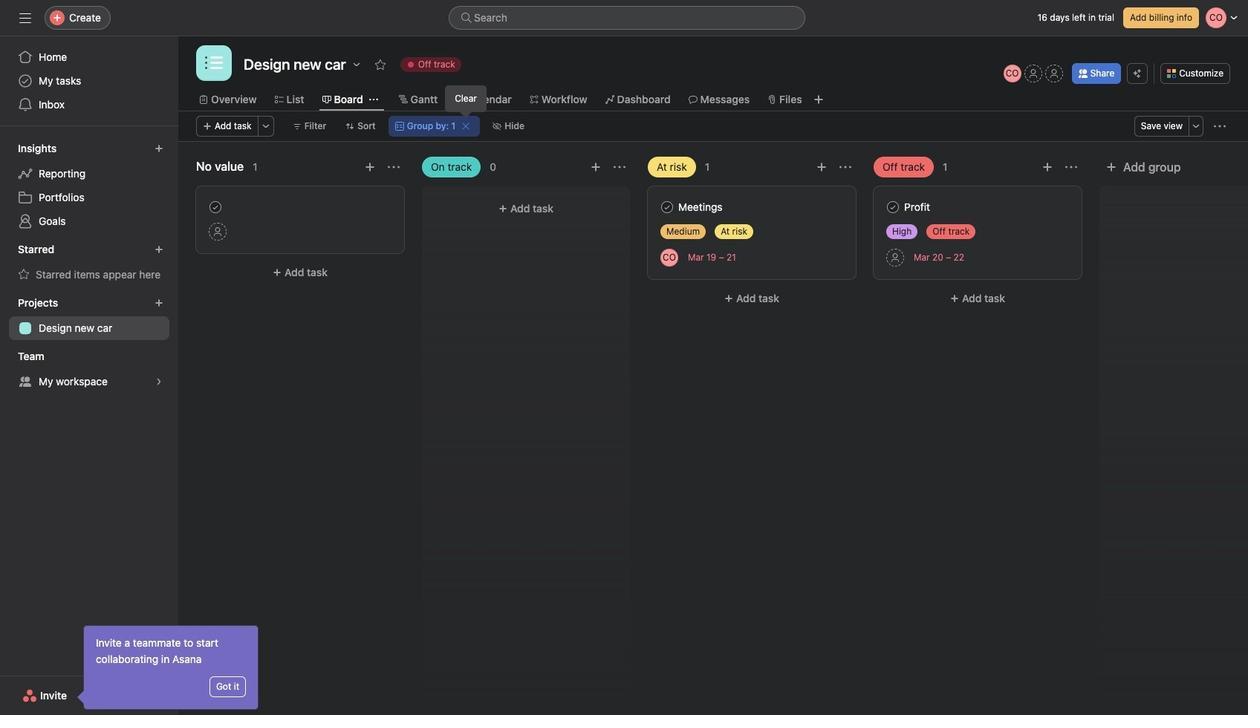 Task type: describe. For each thing, give the bounding box(es) containing it.
2 add task image from the left
[[816, 161, 828, 173]]

projects element
[[0, 290, 178, 343]]

teams element
[[0, 343, 178, 397]]

2 mark complete checkbox from the left
[[884, 198, 902, 216]]

0 vertical spatial tooltip
[[446, 86, 486, 116]]

insights element
[[0, 135, 178, 236]]

add tab image
[[812, 94, 824, 105]]

1 vertical spatial tooltip
[[79, 626, 258, 709]]

mark complete image
[[658, 198, 676, 216]]

starred element
[[0, 236, 178, 290]]

0 horizontal spatial more actions image
[[261, 122, 270, 131]]

list image
[[205, 54, 223, 72]]

mark complete image for mark complete option
[[207, 198, 224, 216]]

more options image
[[1192, 122, 1201, 131]]

clear image
[[462, 122, 470, 131]]

toggle assignee popover image
[[660, 249, 678, 266]]

1 add task image from the left
[[364, 161, 376, 173]]



Task type: locate. For each thing, give the bounding box(es) containing it.
tab actions image
[[369, 95, 378, 104]]

0 horizontal spatial tooltip
[[79, 626, 258, 709]]

1 horizontal spatial mark complete checkbox
[[884, 198, 902, 216]]

add to starred image
[[374, 59, 386, 71]]

hide sidebar image
[[19, 12, 31, 24]]

more actions image
[[1214, 120, 1226, 132], [261, 122, 270, 131], [1065, 161, 1077, 173]]

2 add task image from the left
[[1042, 161, 1053, 173]]

1 add task image from the left
[[590, 161, 602, 173]]

1 horizontal spatial tooltip
[[446, 86, 486, 116]]

2 mark complete image from the left
[[884, 198, 902, 216]]

ask ai image
[[1133, 69, 1142, 78]]

1 mark complete checkbox from the left
[[658, 198, 676, 216]]

Mark complete checkbox
[[658, 198, 676, 216], [884, 198, 902, 216]]

Mark complete checkbox
[[207, 198, 224, 216]]

0 horizontal spatial add task image
[[590, 161, 602, 173]]

add task image
[[590, 161, 602, 173], [1042, 161, 1053, 173]]

2 horizontal spatial more actions image
[[1214, 120, 1226, 132]]

1 mark complete image from the left
[[207, 198, 224, 216]]

0 horizontal spatial mark complete image
[[207, 198, 224, 216]]

more actions image
[[388, 161, 400, 173]]

add task image left more actions icon
[[364, 161, 376, 173]]

add task image down the add tab icon
[[816, 161, 828, 173]]

0 horizontal spatial add task image
[[364, 161, 376, 173]]

tooltip
[[446, 86, 486, 116], [79, 626, 258, 709]]

global element
[[0, 36, 178, 126]]

mark complete image
[[207, 198, 224, 216], [884, 198, 902, 216]]

1 horizontal spatial add task image
[[1042, 161, 1053, 173]]

see details, my workspace image
[[155, 377, 163, 386]]

new project or portfolio image
[[155, 299, 163, 308]]

1 horizontal spatial add task image
[[816, 161, 828, 173]]

add items to starred image
[[155, 245, 163, 254]]

manage project members image
[[1003, 65, 1021, 82]]

1 horizontal spatial mark complete image
[[884, 198, 902, 216]]

add task image
[[364, 161, 376, 173], [816, 161, 828, 173]]

new insights image
[[155, 144, 163, 153]]

1 horizontal spatial more actions image
[[1065, 161, 1077, 173]]

mark complete image for 1st mark complete checkbox from right
[[884, 198, 902, 216]]

0 horizontal spatial mark complete checkbox
[[658, 198, 676, 216]]

list box
[[449, 6, 805, 30]]



Task type: vqa. For each thing, say whether or not it's contained in the screenshot.
the tasks,
no



